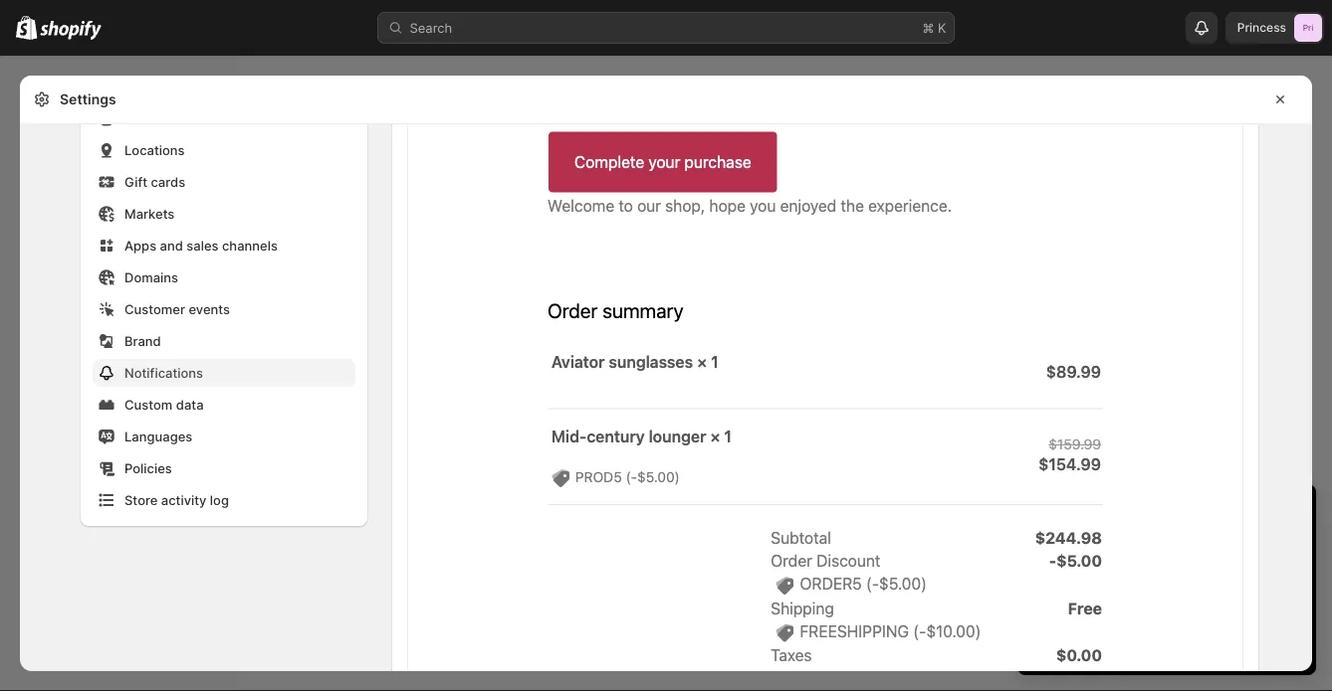 Task type: describe. For each thing, give the bounding box(es) containing it.
markets
[[124, 206, 175, 222]]

get:
[[1195, 539, 1219, 554]]

$1/month
[[1163, 559, 1221, 574]]

store activity log
[[124, 493, 229, 508]]

customer
[[124, 302, 185, 317]]

and inside apps and sales channels link
[[160, 238, 183, 253]]

cards
[[151, 174, 185, 190]]

⌘ k
[[922, 20, 946, 35]]

day
[[1052, 502, 1087, 527]]

settings inside dialog
[[60, 91, 116, 108]]

shopify image
[[16, 16, 37, 40]]

shopify image
[[40, 20, 102, 40]]

first
[[1053, 559, 1077, 574]]

gift cards link
[[93, 168, 355, 196]]

apps and sales channels
[[124, 238, 278, 253]]

princess image
[[1294, 14, 1322, 42]]

locations
[[124, 142, 185, 158]]

brand link
[[93, 328, 355, 355]]

custom
[[124, 397, 173, 413]]

notifications link
[[93, 359, 355, 387]]

data
[[176, 397, 204, 413]]

customer events
[[124, 302, 230, 317]]

duties
[[191, 111, 229, 126]]

custom data link
[[93, 391, 355, 419]]

in
[[1129, 502, 1145, 527]]

bonus
[[1182, 598, 1220, 614]]

1 day left in your trial button
[[1018, 485, 1316, 527]]

languages link
[[93, 423, 355, 451]]

sales
[[186, 238, 219, 253]]

3
[[1081, 559, 1089, 574]]

your inside switch to a paid plan and get: first 3 months for $1/month to customize your online store and add bonus features
[[1264, 578, 1291, 594]]

1 horizontal spatial to
[[1182, 578, 1194, 594]]

switch to a paid plan and get: first 3 months for $1/month to customize your online store and add bonus features
[[1037, 539, 1291, 614]]

taxes and duties link
[[93, 105, 355, 132]]

store activity log link
[[93, 487, 355, 515]]

gift
[[124, 174, 147, 190]]

sales
[[20, 345, 51, 359]]

languages
[[124, 429, 192, 445]]

and inside taxes and duties link
[[164, 111, 187, 126]]

add
[[1155, 598, 1178, 614]]

apps
[[124, 238, 156, 253]]

1
[[1037, 502, 1047, 527]]

domains
[[124, 270, 178, 285]]

channels inside settings dialog
[[222, 238, 278, 253]]

customer events link
[[93, 296, 355, 324]]

and left add
[[1128, 598, 1151, 614]]



Task type: vqa. For each thing, say whether or not it's contained in the screenshot.
Metafields button
no



Task type: locate. For each thing, give the bounding box(es) containing it.
1 vertical spatial channels
[[54, 345, 107, 359]]

domains link
[[93, 264, 355, 292]]

left
[[1092, 502, 1123, 527]]

notifications
[[124, 365, 203, 381]]

settings dialog
[[20, 0, 1312, 672]]

0 vertical spatial your
[[1150, 502, 1192, 527]]

to left a
[[1082, 539, 1095, 554]]

events
[[189, 302, 230, 317]]

store
[[124, 493, 158, 508]]

0 horizontal spatial your
[[1150, 502, 1192, 527]]

activity
[[161, 493, 207, 508]]

policies
[[124, 461, 172, 476]]

1 vertical spatial your
[[1264, 578, 1291, 594]]

and up "$1/month"
[[1169, 539, 1192, 554]]

apps and sales channels link
[[93, 232, 355, 260]]

sales channels button
[[12, 339, 227, 366]]

channels down the markets link
[[222, 238, 278, 253]]

markets link
[[93, 200, 355, 228]]

home link
[[12, 72, 227, 100]]

1 vertical spatial settings
[[48, 654, 99, 670]]

months
[[1093, 559, 1139, 574]]

a
[[1098, 539, 1106, 554]]

to down "$1/month"
[[1182, 578, 1194, 594]]

channels down discounts
[[54, 345, 107, 359]]

online
[[1053, 598, 1090, 614]]

to
[[1082, 539, 1095, 554], [1182, 578, 1194, 594]]

log
[[210, 493, 229, 508]]

channels
[[222, 238, 278, 253], [54, 345, 107, 359]]

paid
[[1109, 539, 1136, 554]]

plan
[[1139, 539, 1165, 554]]

store
[[1094, 598, 1125, 614]]

your right in
[[1150, 502, 1192, 527]]

⌘
[[922, 20, 934, 35]]

your inside dropdown button
[[1150, 502, 1192, 527]]

settings link
[[12, 648, 227, 676]]

0 vertical spatial channels
[[222, 238, 278, 253]]

k
[[938, 20, 946, 35]]

taxes and duties
[[124, 111, 229, 126]]

princess
[[1237, 20, 1286, 35]]

0 horizontal spatial channels
[[54, 345, 107, 359]]

settings
[[60, 91, 116, 108], [48, 654, 99, 670]]

and right apps
[[160, 238, 183, 253]]

0 horizontal spatial to
[[1082, 539, 1095, 554]]

switch
[[1037, 539, 1079, 554]]

0 vertical spatial settings
[[60, 91, 116, 108]]

and
[[164, 111, 187, 126], [160, 238, 183, 253], [1169, 539, 1192, 554], [1128, 598, 1151, 614]]

and right the taxes
[[164, 111, 187, 126]]

channels inside button
[[54, 345, 107, 359]]

customize
[[1198, 578, 1260, 594]]

discounts
[[48, 301, 109, 316]]

locations link
[[93, 136, 355, 164]]

search
[[410, 20, 452, 35]]

taxes
[[124, 111, 161, 126]]

0 vertical spatial to
[[1082, 539, 1095, 554]]

your
[[1150, 502, 1192, 527], [1264, 578, 1291, 594]]

1 vertical spatial to
[[1182, 578, 1194, 594]]

1 horizontal spatial channels
[[222, 238, 278, 253]]

1 day left in your trial element
[[1018, 537, 1316, 676]]

policies link
[[93, 455, 355, 483]]

sales channels
[[20, 345, 107, 359]]

brand
[[124, 334, 161, 349]]

discounts link
[[12, 295, 227, 323]]

home
[[48, 78, 84, 93]]

custom data
[[124, 397, 204, 413]]

1 day left in your trial
[[1037, 502, 1233, 527]]

1 horizontal spatial your
[[1264, 578, 1291, 594]]

your up features at the bottom of the page
[[1264, 578, 1291, 594]]

for
[[1142, 559, 1159, 574]]

features
[[1223, 598, 1274, 614]]

trial
[[1198, 502, 1233, 527]]

gift cards
[[124, 174, 185, 190]]



